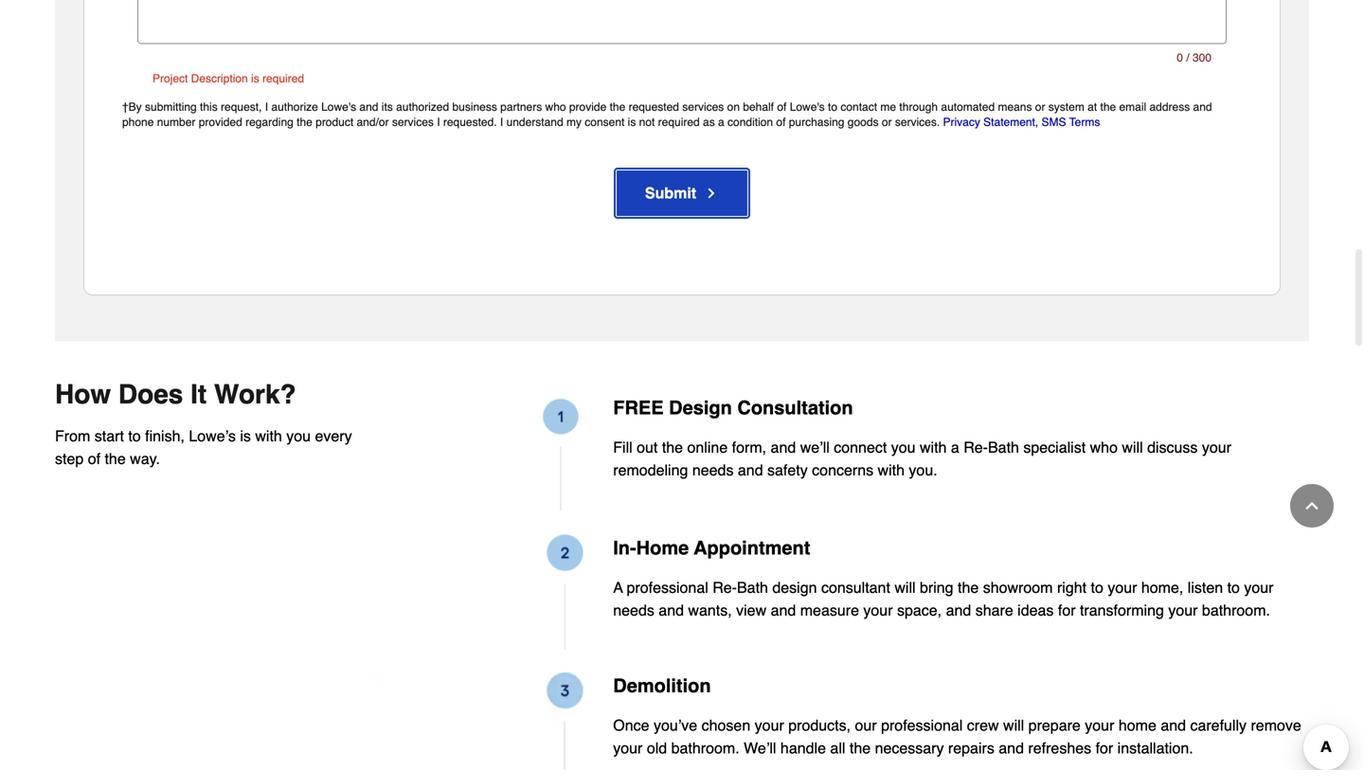 Task type: locate. For each thing, give the bounding box(es) containing it.
work?
[[214, 379, 296, 410]]

0 vertical spatial for
[[1058, 601, 1076, 619]]

and down form,
[[738, 461, 763, 479]]

project description is required
[[153, 72, 304, 85]]

1 vertical spatial bathroom.
[[671, 740, 740, 757]]

2 horizontal spatial will
[[1122, 438, 1143, 456]]

who right specialist
[[1090, 438, 1118, 456]]

services.
[[895, 116, 940, 129]]

system
[[1049, 100, 1085, 114]]

the inside "fill out the online form, and we'll connect you with a re-bath specialist who will discuss your remodeling needs and safety concerns with you."
[[662, 438, 683, 456]]

design
[[669, 397, 732, 419]]

0 horizontal spatial for
[[1058, 601, 1076, 619]]

is up request,
[[251, 72, 259, 85]]

0 / 300
[[1177, 51, 1212, 64]]

you up you.
[[891, 438, 916, 456]]

1 vertical spatial needs
[[613, 601, 654, 619]]

your left home
[[1085, 717, 1114, 734]]

your
[[1202, 438, 1232, 456], [1108, 579, 1137, 596], [1244, 579, 1274, 596], [863, 601, 893, 619], [1168, 601, 1198, 619], [755, 717, 784, 734], [1085, 717, 1114, 734], [613, 740, 643, 757]]

1 vertical spatial a
[[951, 438, 959, 456]]

1 vertical spatial required
[[658, 116, 700, 129]]

authorized
[[396, 100, 449, 114]]

an icon of the number 2. image
[[372, 535, 583, 650]]

required up authorize
[[262, 72, 304, 85]]

free design consultation
[[613, 397, 853, 419]]

lowe's
[[321, 100, 356, 114], [790, 100, 825, 114]]

1 vertical spatial professional
[[881, 717, 963, 734]]

will
[[1122, 438, 1143, 456], [895, 579, 916, 596], [1003, 717, 1024, 734]]

form,
[[732, 438, 767, 456]]

bath up view
[[737, 579, 768, 596]]

refreshes
[[1028, 740, 1091, 757]]

required down requested
[[658, 116, 700, 129]]

professional inside once you've chosen your products, our professional crew will prepare your home and carefully remove your old bathroom. we'll handle all the necessary repairs and refreshes for installation.
[[881, 717, 963, 734]]

1 horizontal spatial re-
[[964, 438, 988, 456]]

is left not
[[628, 116, 636, 129]]

project
[[153, 72, 188, 85]]

1 vertical spatial who
[[1090, 438, 1118, 456]]

0 horizontal spatial bathroom.
[[671, 740, 740, 757]]

0 vertical spatial needs
[[692, 461, 734, 479]]

0 horizontal spatial bath
[[737, 579, 768, 596]]

a inside "fill out the online form, and we'll connect you with a re-bath specialist who will discuss your remodeling needs and safety concerns with you."
[[951, 438, 959, 456]]

needs
[[692, 461, 734, 479], [613, 601, 654, 619]]

and left wants,
[[659, 601, 684, 619]]

0 vertical spatial bathroom.
[[1202, 601, 1270, 619]]

1 vertical spatial or
[[882, 116, 892, 129]]

0 horizontal spatial needs
[[613, 601, 654, 619]]

0 horizontal spatial is
[[240, 427, 251, 445]]

professional inside a professional re-bath design consultant will bring the showroom right to your home, listen to your needs and wants, view and measure your space, and share ideas for transforming your bathroom.
[[627, 579, 708, 596]]

2 horizontal spatial i
[[500, 116, 503, 129]]

bathroom. down listen
[[1202, 601, 1270, 619]]

0 horizontal spatial with
[[255, 427, 282, 445]]

sms
[[1042, 116, 1066, 129]]

0 horizontal spatial who
[[545, 100, 566, 114]]

to up 'purchasing'
[[828, 100, 837, 114]]

the
[[610, 100, 626, 114], [1100, 100, 1116, 114], [297, 116, 312, 129], [662, 438, 683, 456], [105, 450, 126, 467], [958, 579, 979, 596], [850, 740, 871, 757]]

needs down a
[[613, 601, 654, 619]]

you inside "fill out the online form, and we'll connect you with a re-bath specialist who will discuss your remodeling needs and safety concerns with you."
[[891, 438, 916, 456]]

0 vertical spatial will
[[1122, 438, 1143, 456]]

remodeling
[[613, 461, 688, 479]]

an icon of the number 3. image
[[372, 673, 583, 770]]

bath inside "fill out the online form, and we'll connect you with a re-bath specialist who will discuss your remodeling needs and safety concerns with you."
[[988, 438, 1019, 456]]

description
[[191, 72, 248, 85]]

listen
[[1188, 579, 1223, 596]]

1 vertical spatial for
[[1096, 740, 1113, 757]]

for right refreshes
[[1096, 740, 1113, 757]]

1 vertical spatial will
[[895, 579, 916, 596]]

2 horizontal spatial is
[[628, 116, 636, 129]]

home,
[[1141, 579, 1184, 596]]

0 vertical spatial who
[[545, 100, 566, 114]]

is right lowe's
[[240, 427, 251, 445]]

and up and/or
[[359, 100, 378, 114]]

1 vertical spatial bath
[[737, 579, 768, 596]]

bathroom. inside once you've chosen your products, our professional crew will prepare your home and carefully remove your old bathroom. we'll handle all the necessary repairs and refreshes for installation.
[[671, 740, 740, 757]]

will inside a professional re-bath design consultant will bring the showroom right to your home, listen to your needs and wants, view and measure your space, and share ideas for transforming your bathroom.
[[895, 579, 916, 596]]

required inside † by submitting this request, i authorize                         lowe's and its authorized business partners who                         provide the requested services on behalf of lowe's                         to contact me through automated means or system at the                         email address and phone number provided regarding the                         product and/or services i requested. i understand my                         consent is not required as a condition of purchasing                         goods or services.
[[658, 116, 700, 129]]

1 vertical spatial of
[[776, 116, 786, 129]]

the right all
[[850, 740, 871, 757]]

1 vertical spatial is
[[628, 116, 636, 129]]

services down authorized
[[392, 116, 434, 129]]

services up the as
[[682, 100, 724, 114]]

professional down home
[[627, 579, 708, 596]]

0 horizontal spatial you
[[286, 427, 311, 445]]

my
[[566, 116, 582, 129]]

0 horizontal spatial re-
[[713, 579, 737, 596]]

1 horizontal spatial bath
[[988, 438, 1019, 456]]

0 horizontal spatial professional
[[627, 579, 708, 596]]

of right 'behalf'
[[777, 100, 787, 114]]

professional up necessary
[[881, 717, 963, 734]]

0 horizontal spatial or
[[882, 116, 892, 129]]

0 vertical spatial re-
[[964, 438, 988, 456]]

1 horizontal spatial or
[[1035, 100, 1045, 114]]

safety
[[767, 461, 808, 479]]

1 horizontal spatial professional
[[881, 717, 963, 734]]

a professional re-bath design consultant will bring the showroom right to your home, listen to your needs and wants, view and measure your space, and share ideas for transforming your bathroom.
[[613, 579, 1274, 619]]

the right bring
[[958, 579, 979, 596]]

your down once
[[613, 740, 643, 757]]

1 vertical spatial services
[[392, 116, 434, 129]]

who
[[545, 100, 566, 114], [1090, 438, 1118, 456]]

a
[[718, 116, 724, 129], [951, 438, 959, 456]]

as
[[703, 116, 715, 129]]

wants,
[[688, 601, 732, 619]]

0 vertical spatial professional
[[627, 579, 708, 596]]

1 horizontal spatial services
[[682, 100, 724, 114]]

your inside "fill out the online form, and we'll connect you with a re-bath specialist who will discuss your remodeling needs and safety concerns with you."
[[1202, 438, 1232, 456]]

and down crew
[[999, 740, 1024, 757]]

lowe's up product
[[321, 100, 356, 114]]

1 horizontal spatial for
[[1096, 740, 1113, 757]]

behalf
[[743, 100, 774, 114]]

re- up wants,
[[713, 579, 737, 596]]

1 vertical spatial re-
[[713, 579, 737, 596]]

with down work?
[[255, 427, 282, 445]]

will left discuss
[[1122, 438, 1143, 456]]

way.
[[130, 450, 160, 467]]

lowe's
[[189, 427, 236, 445]]

1 horizontal spatial lowe's
[[790, 100, 825, 114]]

0 vertical spatial or
[[1035, 100, 1045, 114]]

required
[[262, 72, 304, 85], [658, 116, 700, 129]]

300
[[1193, 51, 1212, 64]]

bath inside a professional re-bath design consultant will bring the showroom right to your home, listen to your needs and wants, view and measure your space, and share ideas for transforming your bathroom.
[[737, 579, 768, 596]]

and down design at the right of the page
[[771, 601, 796, 619]]

bath left specialist
[[988, 438, 1019, 456]]

repairs
[[948, 740, 995, 757]]

services
[[682, 100, 724, 114], [392, 116, 434, 129]]

old
[[647, 740, 667, 757]]

partners
[[500, 100, 542, 114]]

the down authorize
[[297, 116, 312, 129]]

1 horizontal spatial a
[[951, 438, 959, 456]]

0 vertical spatial of
[[777, 100, 787, 114]]

0 horizontal spatial required
[[262, 72, 304, 85]]

space,
[[897, 601, 942, 619]]

bath
[[988, 438, 1019, 456], [737, 579, 768, 596]]

you inside from start to finish, lowe's is with you every step of the way.
[[286, 427, 311, 445]]

home
[[1119, 717, 1157, 734]]

0 vertical spatial a
[[718, 116, 724, 129]]

1 horizontal spatial bathroom.
[[1202, 601, 1270, 619]]

or up ,
[[1035, 100, 1045, 114]]

1 horizontal spatial required
[[658, 116, 700, 129]]

2 vertical spatial will
[[1003, 717, 1024, 734]]

the right at
[[1100, 100, 1116, 114]]

your down home,
[[1168, 601, 1198, 619]]

bathroom. down chosen
[[671, 740, 740, 757]]

i down partners
[[500, 116, 503, 129]]

1 horizontal spatial you
[[891, 438, 916, 456]]

me
[[880, 100, 896, 114]]

of right step
[[88, 450, 100, 467]]

authorize
[[271, 100, 318, 114]]

not
[[639, 116, 655, 129]]

scroll to top element
[[1290, 484, 1334, 528]]

you left every
[[286, 427, 311, 445]]

0 horizontal spatial lowe's
[[321, 100, 356, 114]]

chosen
[[702, 717, 751, 734]]

i
[[265, 100, 268, 114], [437, 116, 440, 129], [500, 116, 503, 129]]

chevron up image
[[1303, 496, 1322, 515]]

i down authorized
[[437, 116, 440, 129]]

will up 'space,'
[[895, 579, 916, 596]]

re-
[[964, 438, 988, 456], [713, 579, 737, 596]]

chevron right image
[[704, 186, 719, 201]]

who up understand
[[545, 100, 566, 114]]

for
[[1058, 601, 1076, 619], [1096, 740, 1113, 757]]

of
[[777, 100, 787, 114], [776, 116, 786, 129], [88, 450, 100, 467]]

start
[[95, 427, 124, 445]]

of right condition
[[776, 116, 786, 129]]

purchasing
[[789, 116, 845, 129]]

we'll
[[744, 740, 776, 757]]

0 vertical spatial bath
[[988, 438, 1019, 456]]

to up way.
[[128, 427, 141, 445]]

the right out
[[662, 438, 683, 456]]

and down bring
[[946, 601, 971, 619]]

lowe's up 'purchasing'
[[790, 100, 825, 114]]

bathroom.
[[1202, 601, 1270, 619], [671, 740, 740, 757]]

to right right
[[1091, 579, 1104, 596]]

terms
[[1069, 116, 1100, 129]]

bathroom. inside a professional re-bath design consultant will bring the showroom right to your home, listen to your needs and wants, view and measure your space, and share ideas for transforming your bathroom.
[[1202, 601, 1270, 619]]

the down start
[[105, 450, 126, 467]]

2 vertical spatial is
[[240, 427, 251, 445]]

0 horizontal spatial a
[[718, 116, 724, 129]]

re- left specialist
[[964, 438, 988, 456]]

share
[[976, 601, 1013, 619]]

needs down online
[[692, 461, 734, 479]]

will right crew
[[1003, 717, 1024, 734]]

to
[[828, 100, 837, 114], [128, 427, 141, 445], [1091, 579, 1104, 596], [1227, 579, 1240, 596]]

1 horizontal spatial will
[[1003, 717, 1024, 734]]

product
[[316, 116, 354, 129]]

email
[[1119, 100, 1146, 114]]

0 horizontal spatial will
[[895, 579, 916, 596]]

0 vertical spatial is
[[251, 72, 259, 85]]

automated
[[941, 100, 995, 114]]

needs inside a professional re-bath design consultant will bring the showroom right to your home, listen to your needs and wants, view and measure your space, and share ideas for transforming your bathroom.
[[613, 601, 654, 619]]

with left you.
[[878, 461, 905, 479]]

for down right
[[1058, 601, 1076, 619]]

your right discuss
[[1202, 438, 1232, 456]]

or down the me
[[882, 116, 892, 129]]

is inside from start to finish, lowe's is with you every step of the way.
[[240, 427, 251, 445]]

will inside "fill out the online form, and we'll connect you with a re-bath specialist who will discuss your remodeling needs and safety concerns with you."
[[1122, 438, 1143, 456]]

submit
[[645, 184, 696, 202]]

with up you.
[[920, 438, 947, 456]]

understand
[[506, 116, 563, 129]]

1 horizontal spatial who
[[1090, 438, 1118, 456]]

i up regarding
[[265, 100, 268, 114]]

2 vertical spatial of
[[88, 450, 100, 467]]

transforming
[[1080, 601, 1164, 619]]

carefully
[[1190, 717, 1247, 734]]

the inside a professional re-bath design consultant will bring the showroom right to your home, listen to your needs and wants, view and measure your space, and share ideas for transforming your bathroom.
[[958, 579, 979, 596]]

1 horizontal spatial needs
[[692, 461, 734, 479]]



Task type: describe. For each thing, give the bounding box(es) containing it.
with inside from start to finish, lowe's is with you every step of the way.
[[255, 427, 282, 445]]

and up safety
[[771, 438, 796, 456]]

sms terms link
[[1042, 116, 1100, 129]]

your right listen
[[1244, 579, 1274, 596]]

0 horizontal spatial i
[[265, 100, 268, 114]]

2 lowe's from the left
[[790, 100, 825, 114]]

requested.
[[443, 116, 497, 129]]

prepare
[[1029, 717, 1081, 734]]

will inside once you've chosen your products, our professional crew will prepare your home and carefully remove your old bathroom. we'll handle all the necessary repairs and refreshes for installation.
[[1003, 717, 1024, 734]]

installation.
[[1118, 740, 1193, 757]]

and right address on the top right of the page
[[1193, 100, 1212, 114]]

at
[[1088, 100, 1097, 114]]

the inside from start to finish, lowe's is with you every step of the way.
[[105, 450, 126, 467]]

right
[[1057, 579, 1087, 596]]

provided
[[199, 116, 242, 129]]

its
[[382, 100, 393, 114]]

and up installation.
[[1161, 717, 1186, 734]]

0 vertical spatial required
[[262, 72, 304, 85]]

all
[[830, 740, 845, 757]]

you.
[[909, 461, 938, 479]]

on
[[727, 100, 740, 114]]

an icon of the number 1. image
[[372, 394, 583, 512]]

this
[[200, 100, 218, 114]]

your down consultant
[[863, 601, 893, 619]]

0
[[1177, 51, 1183, 64]]

of inside from start to finish, lowe's is with you every step of the way.
[[88, 450, 100, 467]]

appointment
[[694, 537, 810, 559]]

re- inside a professional re-bath design consultant will bring the showroom right to your home, listen to your needs and wants, view and measure your space, and share ideas for transforming your bathroom.
[[713, 579, 737, 596]]

is inside † by submitting this request, i authorize                         lowe's and its authorized business partners who                         provide the requested services on behalf of lowe's                         to contact me through automated means or system at the                         email address and phone number provided regarding the                         product and/or services i requested. i understand my                         consent is not required as a condition of purchasing                         goods or services.
[[628, 116, 636, 129]]

to inside † by submitting this request, i authorize                         lowe's and its authorized business partners who                         provide the requested services on behalf of lowe's                         to contact me through automated means or system at the                         email address and phone number provided regarding the                         product and/or services i requested. i understand my                         consent is not required as a condition of purchasing                         goods or services.
[[828, 100, 837, 114]]

view
[[736, 601, 767, 619]]

how does it work?
[[55, 379, 296, 410]]

who inside "fill out the online form, and we'll connect you with a re-bath specialist who will discuss your remodeling needs and safety concerns with you."
[[1090, 438, 1118, 456]]

1 horizontal spatial is
[[251, 72, 259, 85]]

to right listen
[[1227, 579, 1240, 596]]

crew
[[967, 717, 999, 734]]

fill
[[613, 438, 633, 456]]

submitting
[[145, 100, 197, 114]]

regarding
[[245, 116, 293, 129]]

once you've chosen your products, our professional crew will prepare your home and carefully remove your old bathroom. we'll handle all the necessary repairs and refreshes for installation.
[[613, 717, 1302, 757]]

measure
[[800, 601, 859, 619]]

consultation
[[737, 397, 853, 419]]

design
[[772, 579, 817, 596]]

showroom
[[983, 579, 1053, 596]]

privacy statement link
[[943, 116, 1035, 129]]

1 horizontal spatial with
[[878, 461, 905, 479]]

1 lowe's from the left
[[321, 100, 356, 114]]

statement
[[984, 116, 1035, 129]]

your up transforming
[[1108, 579, 1137, 596]]

does
[[118, 379, 183, 410]]

consent
[[585, 116, 625, 129]]

fill out the online form, and we'll connect you with a re-bath specialist who will discuss your remodeling needs and safety concerns with you.
[[613, 438, 1232, 479]]

contact
[[841, 100, 877, 114]]

finish,
[[145, 427, 185, 445]]

goods
[[848, 116, 879, 129]]

how
[[55, 379, 111, 410]]

in-home appointment
[[613, 537, 810, 559]]

†
[[122, 100, 129, 114]]

address
[[1150, 100, 1190, 114]]

discuss
[[1147, 438, 1198, 456]]

for inside a professional re-bath design consultant will bring the showroom right to your home, listen to your needs and wants, view and measure your space, and share ideas for transforming your bathroom.
[[1058, 601, 1076, 619]]

number
[[157, 116, 196, 129]]

necessary
[[875, 740, 944, 757]]

consultant
[[821, 579, 890, 596]]

† by submitting this request, i authorize                         lowe's and its authorized business partners who                         provide the requested services on behalf of lowe's                         to contact me through automated means or system at the                         email address and phone number provided regarding the                         product and/or services i requested. i understand my                         consent is not required as a condition of purchasing                         goods or services.
[[122, 100, 1212, 129]]

1 horizontal spatial i
[[437, 116, 440, 129]]

the inside once you've chosen your products, our professional crew will prepare your home and carefully remove your old bathroom. we'll handle all the necessary repairs and refreshes for installation.
[[850, 740, 871, 757]]

re- inside "fill out the online form, and we'll connect you with a re-bath specialist who will discuss your remodeling needs and safety concerns with you."
[[964, 438, 988, 456]]

0 vertical spatial services
[[682, 100, 724, 114]]

you've
[[654, 717, 697, 734]]

every
[[315, 427, 352, 445]]

remove
[[1251, 717, 1302, 734]]

ideas
[[1018, 601, 1054, 619]]

needs inside "fill out the online form, and we'll connect you with a re-bath specialist who will discuss your remodeling needs and safety concerns with you."
[[692, 461, 734, 479]]

connect
[[834, 438, 887, 456]]

products,
[[788, 717, 851, 734]]

0 horizontal spatial services
[[392, 116, 434, 129]]

home
[[636, 537, 689, 559]]

in-
[[613, 537, 636, 559]]

from
[[55, 427, 90, 445]]

bring
[[920, 579, 954, 596]]

request,
[[221, 100, 262, 114]]

means
[[998, 100, 1032, 114]]

the up the consent
[[610, 100, 626, 114]]

once
[[613, 717, 649, 734]]

demolition
[[613, 675, 711, 697]]

to inside from start to finish, lowe's is with you every step of the way.
[[128, 427, 141, 445]]

we'll
[[800, 438, 830, 456]]

from start to finish, lowe's is with you every step of the way.
[[55, 427, 352, 467]]

,
[[1035, 116, 1039, 129]]

through
[[899, 100, 938, 114]]

who inside † by submitting this request, i authorize                         lowe's and its authorized business partners who                         provide the requested services on behalf of lowe's                         to contact me through automated means or system at the                         email address and phone number provided regarding the                         product and/or services i requested. i understand my                         consent is not required as a condition of purchasing                         goods or services.
[[545, 100, 566, 114]]

concerns
[[812, 461, 874, 479]]

by
[[129, 100, 142, 114]]

2 horizontal spatial with
[[920, 438, 947, 456]]

submit button
[[614, 168, 750, 219]]

for inside once you've chosen your products, our professional crew will prepare your home and carefully remove your old bathroom. we'll handle all the necessary repairs and refreshes for installation.
[[1096, 740, 1113, 757]]

our
[[855, 717, 877, 734]]

privacy statement , sms terms
[[943, 116, 1100, 129]]

privacy
[[943, 116, 980, 129]]

a inside † by submitting this request, i authorize                         lowe's and its authorized business partners who                         provide the requested services on behalf of lowe's                         to contact me through automated means or system at the                         email address and phone number provided regarding the                         product and/or services i requested. i understand my                         consent is not required as a condition of purchasing                         goods or services.
[[718, 116, 724, 129]]

your up we'll
[[755, 717, 784, 734]]

handle
[[781, 740, 826, 757]]

step
[[55, 450, 84, 467]]

requested
[[629, 100, 679, 114]]



Task type: vqa. For each thing, say whether or not it's contained in the screenshot.
CHEVRON UP ICON
yes



